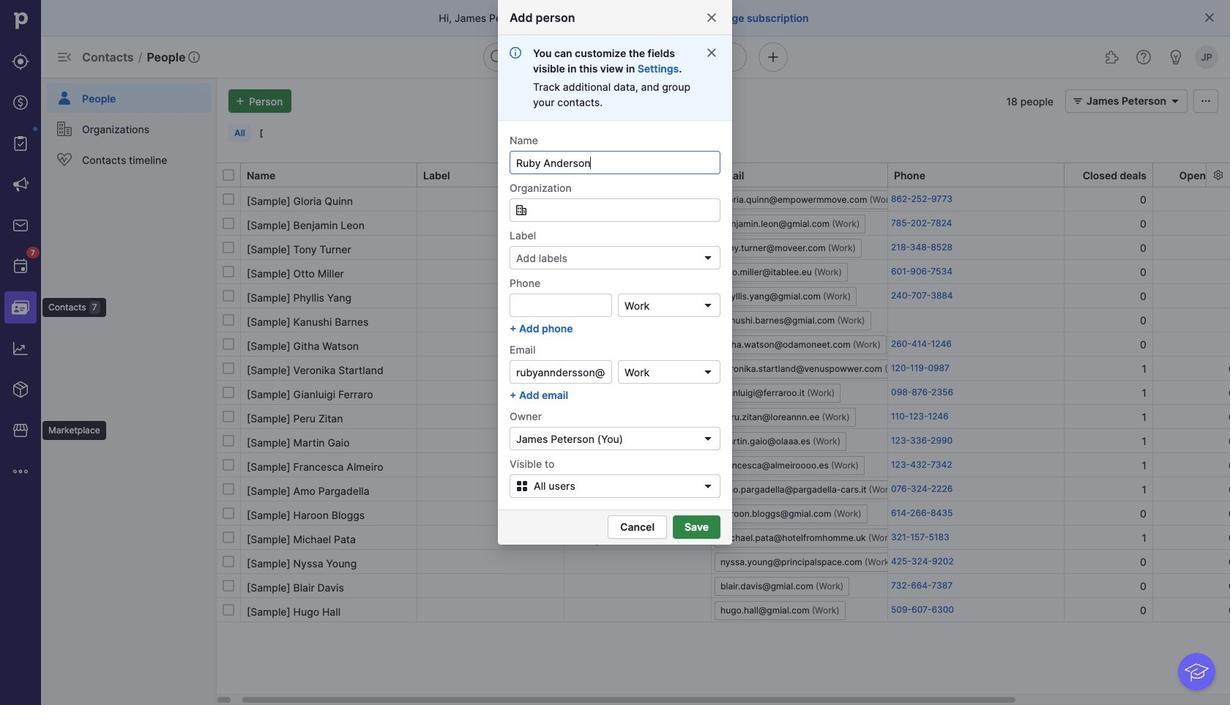 Task type: describe. For each thing, give the bounding box(es) containing it.
8 size s image from the top
[[223, 580, 234, 592]]

4 size s image from the top
[[223, 314, 234, 326]]

9 size s image from the top
[[223, 604, 234, 616]]

leads image
[[12, 53, 29, 70]]

0 horizontal spatial color undefined image
[[12, 258, 29, 275]]

1 vertical spatial menu item
[[0, 287, 41, 328]]

7 size s image from the top
[[223, 556, 234, 568]]

sales assistant image
[[1168, 48, 1185, 66]]

2 size s image from the top
[[223, 242, 234, 253]]

home image
[[10, 10, 32, 32]]

deals image
[[12, 94, 29, 111]]

contacts image
[[12, 299, 29, 316]]

marketplace image
[[12, 422, 29, 440]]

more image
[[12, 463, 29, 481]]

color primary inverted image
[[231, 95, 249, 107]]

3 size s image from the top
[[223, 338, 234, 350]]

menu toggle image
[[56, 48, 73, 66]]

sales inbox image
[[12, 217, 29, 234]]

1 horizontal spatial color undefined image
[[56, 151, 73, 168]]

info image
[[189, 51, 200, 63]]



Task type: vqa. For each thing, say whether or not it's contained in the screenshot.
marketplace image
yes



Task type: locate. For each thing, give the bounding box(es) containing it.
menu
[[0, 0, 106, 705], [41, 78, 217, 705]]

menu item
[[41, 78, 217, 113], [0, 287, 41, 328]]

6 size s image from the top
[[223, 435, 234, 447]]

dialog
[[0, 0, 1231, 705]]

quick add image
[[765, 48, 782, 66]]

size s image
[[223, 218, 234, 229], [223, 242, 234, 253], [223, 338, 234, 350], [223, 363, 234, 374], [223, 411, 234, 423], [223, 435, 234, 447], [223, 556, 234, 568], [223, 580, 234, 592], [223, 604, 234, 616]]

4 size s image from the top
[[223, 363, 234, 374]]

3 size s image from the top
[[223, 290, 234, 302]]

None field
[[510, 199, 721, 222], [618, 294, 721, 317], [618, 360, 721, 384], [510, 427, 721, 451], [510, 199, 721, 222], [618, 294, 721, 317], [618, 360, 721, 384], [510, 427, 721, 451]]

5 size s image from the top
[[223, 387, 234, 399]]

close image
[[706, 12, 718, 23]]

8 size s image from the top
[[223, 508, 234, 519]]

quick help image
[[1136, 48, 1153, 66]]

None text field
[[510, 294, 612, 317]]

products image
[[12, 381, 29, 399]]

campaigns image
[[12, 176, 29, 193]]

size s image
[[223, 193, 234, 205], [223, 266, 234, 278], [223, 290, 234, 302], [223, 314, 234, 326], [223, 387, 234, 399], [223, 459, 234, 471], [223, 484, 234, 495], [223, 508, 234, 519], [223, 532, 234, 544]]

0 vertical spatial menu item
[[41, 78, 217, 113]]

insights image
[[12, 340, 29, 358]]

1 size s image from the top
[[223, 218, 234, 229]]

0 vertical spatial color undefined image
[[56, 151, 73, 168]]

color primary image
[[1204, 12, 1216, 23], [706, 47, 718, 59], [1167, 95, 1185, 107], [223, 169, 234, 181], [703, 252, 714, 264], [703, 433, 714, 445]]

1 size s image from the top
[[223, 193, 234, 205]]

9 size s image from the top
[[223, 532, 234, 544]]

color undefined image
[[56, 89, 73, 107], [56, 120, 73, 138], [12, 135, 29, 152]]

color info image
[[510, 47, 522, 59]]

color undefined image
[[56, 151, 73, 168], [12, 258, 29, 275]]

knowledge center bot, also known as kc bot is an onboarding assistant that allows you to see the list of onboarding items in one place for quick and easy reference. this improves your in-app experience. image
[[1179, 654, 1216, 691]]

Search Pipedrive field
[[483, 42, 747, 72]]

6 size s image from the top
[[223, 459, 234, 471]]

7 size s image from the top
[[223, 484, 234, 495]]

2 size s image from the top
[[223, 266, 234, 278]]

color primary image
[[1070, 95, 1087, 107], [1198, 95, 1215, 107], [516, 204, 527, 216], [703, 300, 714, 311], [703, 366, 714, 378], [514, 481, 531, 492], [700, 481, 717, 492]]

None text field
[[510, 151, 721, 174], [510, 199, 721, 222], [510, 360, 612, 384], [510, 151, 721, 174], [510, 199, 721, 222], [510, 360, 612, 384]]

1 vertical spatial color undefined image
[[12, 258, 29, 275]]

5 size s image from the top
[[223, 411, 234, 423]]



